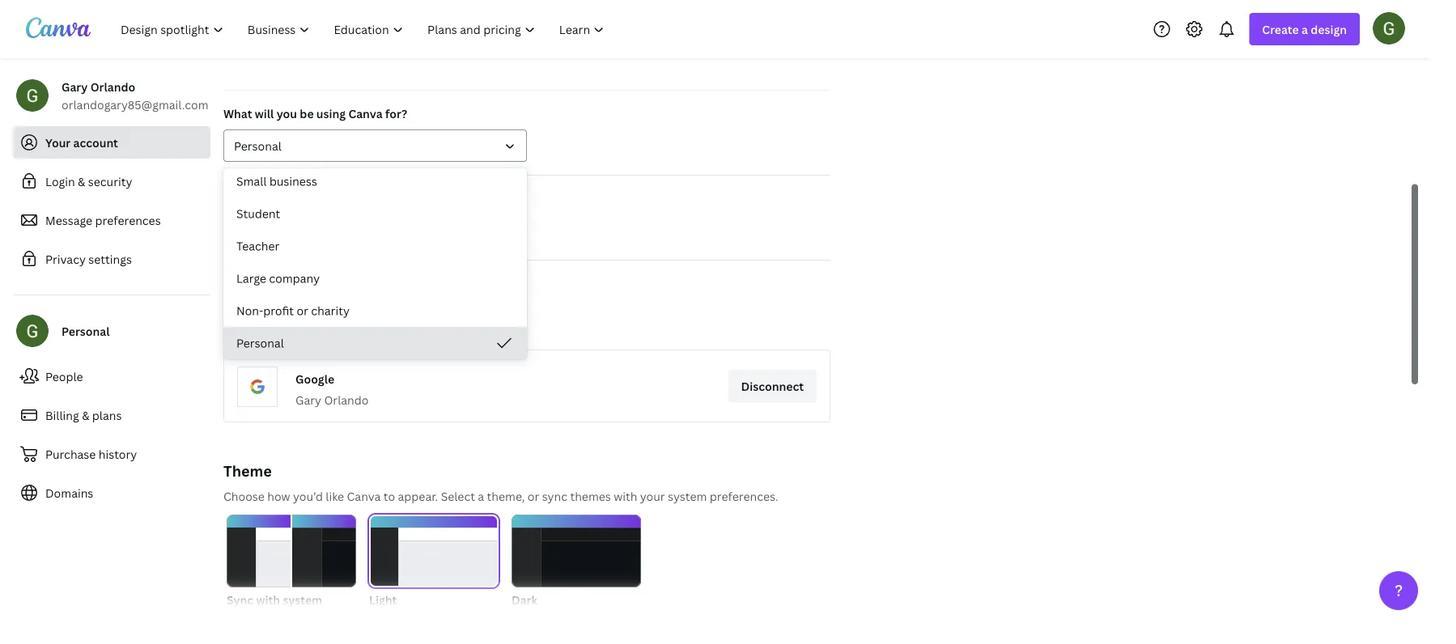Task type: describe. For each thing, give the bounding box(es) containing it.
Light button
[[369, 515, 499, 609]]

create a design
[[1263, 21, 1348, 37]]

small
[[237, 174, 267, 189]]

domains
[[45, 486, 93, 501]]

company
[[269, 271, 320, 286]]

teacher button
[[224, 230, 527, 262]]

your account
[[45, 135, 118, 150]]

language
[[224, 191, 276, 206]]

charity
[[311, 303, 350, 319]]

Sync with system button
[[227, 515, 356, 609]]

disconnect
[[742, 379, 804, 394]]

be
[[300, 106, 314, 121]]

social
[[287, 276, 319, 291]]

security
[[88, 174, 132, 189]]

top level navigation element
[[110, 13, 618, 45]]

billing
[[45, 408, 79, 423]]

light
[[369, 592, 397, 608]]

personal up "people"
[[62, 324, 110, 339]]

using
[[317, 106, 346, 121]]

a inside 'theme choose how you'd like canva to appear. select a theme, or sync themes with your system preferences.'
[[478, 489, 484, 504]]

purchase history
[[45, 447, 137, 462]]

non-profit or charity option
[[224, 295, 527, 327]]

student
[[237, 206, 280, 222]]

google
[[296, 371, 335, 387]]

message preferences
[[45, 213, 161, 228]]

theme
[[224, 461, 272, 481]]

services that you use to log in to canva
[[224, 320, 438, 336]]

purchase history link
[[13, 438, 211, 471]]

large
[[237, 271, 266, 286]]

non-
[[237, 303, 263, 319]]

orlandogary85@gmail.com
[[62, 97, 209, 112]]

like
[[326, 489, 344, 504]]

you'd
[[293, 489, 323, 504]]

sync with system
[[227, 592, 322, 608]]

billing & plans
[[45, 408, 122, 423]]

use
[[321, 320, 340, 336]]

sync
[[542, 489, 568, 504]]

privacy
[[45, 251, 86, 267]]

design
[[1312, 21, 1348, 37]]

select
[[441, 489, 475, 504]]

people link
[[13, 360, 211, 393]]

small business option
[[224, 165, 527, 198]]

log
[[357, 320, 374, 336]]

accounts
[[322, 276, 372, 291]]

how
[[267, 489, 290, 504]]

canva for theme
[[347, 489, 381, 504]]

domains link
[[13, 477, 211, 509]]

orlando inside google gary orlando
[[324, 392, 369, 408]]

gary orlando orlandogary85@gmail.com
[[62, 79, 209, 112]]

non-profit or charity
[[237, 303, 350, 319]]

or inside 'theme choose how you'd like canva to appear. select a theme, or sync themes with your system preferences.'
[[528, 489, 540, 504]]

for?
[[386, 106, 407, 121]]

system inside "sync with system" button
[[283, 592, 322, 608]]

Personal button
[[224, 130, 527, 162]]

login & security
[[45, 174, 132, 189]]

Dark button
[[512, 515, 641, 609]]

account
[[73, 135, 118, 150]]

profit
[[263, 303, 294, 319]]

what
[[224, 106, 252, 121]]

business
[[270, 174, 317, 189]]



Task type: vqa. For each thing, say whether or not it's contained in the screenshot.
"Non-"
yes



Task type: locate. For each thing, give the bounding box(es) containing it.
or
[[297, 303, 309, 319], [528, 489, 540, 504]]

0 vertical spatial &
[[78, 174, 85, 189]]

sync
[[227, 592, 254, 608]]

1 vertical spatial you
[[298, 320, 318, 336]]

1 vertical spatial &
[[82, 408, 89, 423]]

teacher
[[237, 239, 280, 254]]

0 horizontal spatial system
[[283, 592, 322, 608]]

you for will
[[277, 106, 297, 121]]

large company option
[[224, 262, 527, 295]]

themes
[[571, 489, 611, 504]]

1 vertical spatial system
[[283, 592, 322, 608]]

or left sync
[[528, 489, 540, 504]]

system right the sync
[[283, 592, 322, 608]]

1 vertical spatial a
[[478, 489, 484, 504]]

your account link
[[13, 126, 211, 159]]

0 vertical spatial you
[[277, 106, 297, 121]]

canva right like
[[347, 489, 381, 504]]

a left design
[[1302, 21, 1309, 37]]

preferences.
[[710, 489, 779, 504]]

2 vertical spatial canva
[[347, 489, 381, 504]]

orlando
[[90, 79, 135, 94], [324, 392, 369, 408]]

personal
[[234, 138, 282, 153], [62, 324, 110, 339], [237, 336, 284, 351]]

1 vertical spatial orlando
[[324, 392, 369, 408]]

0 vertical spatial orlando
[[90, 79, 135, 94]]

1 horizontal spatial gary
[[296, 392, 322, 408]]

large company
[[237, 271, 320, 286]]

0 vertical spatial system
[[668, 489, 707, 504]]

your
[[45, 135, 71, 150]]

&
[[78, 174, 85, 189], [82, 408, 89, 423]]

you
[[277, 106, 297, 121], [298, 320, 318, 336]]

personal inside personal button
[[234, 138, 282, 153]]

connected social accounts
[[224, 276, 372, 291]]

login
[[45, 174, 75, 189]]

that
[[272, 320, 295, 336]]

0 vertical spatial canva
[[349, 106, 383, 121]]

personal inside the personal "button"
[[237, 336, 284, 351]]

canva left for?
[[349, 106, 383, 121]]

dark
[[512, 592, 538, 608]]

gary orlando image
[[1374, 12, 1406, 44]]

personal button
[[224, 327, 527, 360]]

appear.
[[398, 489, 438, 504]]

gary inside gary orlando orlandogary85@gmail.com
[[62, 79, 88, 94]]

preferences
[[95, 213, 161, 228]]

purchase
[[45, 447, 96, 462]]

& for login
[[78, 174, 85, 189]]

to left the appear.
[[384, 489, 395, 504]]

1 horizontal spatial or
[[528, 489, 540, 504]]

1 horizontal spatial system
[[668, 489, 707, 504]]

system
[[668, 489, 707, 504], [283, 592, 322, 608]]

people
[[45, 369, 83, 384]]

with inside button
[[256, 592, 280, 608]]

gary up your account
[[62, 79, 88, 94]]

personal down will
[[234, 138, 282, 153]]

a right select
[[478, 489, 484, 504]]

0 horizontal spatial gary
[[62, 79, 88, 94]]

orlando down the google
[[324, 392, 369, 408]]

0 horizontal spatial with
[[256, 592, 280, 608]]

orlando up "orlandogary85@gmail.com"
[[90, 79, 135, 94]]

what will you be using canva for?
[[224, 106, 407, 121]]

1 vertical spatial gary
[[296, 392, 322, 408]]

to
[[343, 320, 354, 336], [389, 320, 401, 336], [384, 489, 395, 504]]

0 horizontal spatial a
[[478, 489, 484, 504]]

0 vertical spatial a
[[1302, 21, 1309, 37]]

small business button
[[224, 165, 527, 198]]

message preferences link
[[13, 204, 211, 237]]

canva inside 'theme choose how you'd like canva to appear. select a theme, or sync themes with your system preferences.'
[[347, 489, 381, 504]]

with
[[614, 489, 638, 504], [256, 592, 280, 608]]

create
[[1263, 21, 1300, 37]]

list box
[[224, 165, 527, 360]]

student option
[[224, 198, 527, 230]]

theme choose how you'd like canva to appear. select a theme, or sync themes with your system preferences.
[[224, 461, 779, 504]]

gary inside google gary orlando
[[296, 392, 322, 408]]

gary down the google
[[296, 392, 322, 408]]

canva
[[349, 106, 383, 121], [404, 320, 438, 336], [347, 489, 381, 504]]

with inside 'theme choose how you'd like canva to appear. select a theme, or sync themes with your system preferences.'
[[614, 489, 638, 504]]

you for that
[[298, 320, 318, 336]]

student button
[[224, 198, 527, 230]]

with right the sync
[[256, 592, 280, 608]]

to left log
[[343, 320, 354, 336]]

in
[[376, 320, 386, 336]]

list box containing small business
[[224, 165, 527, 360]]

large company button
[[224, 262, 527, 295]]

small business
[[237, 174, 317, 189]]

privacy settings
[[45, 251, 132, 267]]

login & security link
[[13, 165, 211, 198]]

1 horizontal spatial orlando
[[324, 392, 369, 408]]

system inside 'theme choose how you'd like canva to appear. select a theme, or sync themes with your system preferences.'
[[668, 489, 707, 504]]

1 horizontal spatial a
[[1302, 21, 1309, 37]]

create a design button
[[1250, 13, 1361, 45]]

& for billing
[[82, 408, 89, 423]]

or inside "button"
[[297, 303, 309, 319]]

system right your
[[668, 489, 707, 504]]

with left your
[[614, 489, 638, 504]]

gary
[[62, 79, 88, 94], [296, 392, 322, 408]]

connected
[[224, 276, 284, 291]]

disconnect button
[[729, 370, 817, 403]]

plans
[[92, 408, 122, 423]]

& left plans
[[82, 408, 89, 423]]

theme,
[[487, 489, 525, 504]]

your
[[640, 489, 665, 504]]

1 horizontal spatial with
[[614, 489, 638, 504]]

or right profit
[[297, 303, 309, 319]]

orlando inside gary orlando orlandogary85@gmail.com
[[90, 79, 135, 94]]

settings
[[89, 251, 132, 267]]

1 vertical spatial canva
[[404, 320, 438, 336]]

message
[[45, 213, 92, 228]]

personal option
[[224, 327, 527, 360]]

1 vertical spatial with
[[256, 592, 280, 608]]

canva right in
[[404, 320, 438, 336]]

0 vertical spatial with
[[614, 489, 638, 504]]

services
[[224, 320, 270, 336]]

to inside 'theme choose how you'd like canva to appear. select a theme, or sync themes with your system preferences.'
[[384, 489, 395, 504]]

a inside dropdown button
[[1302, 21, 1309, 37]]

history
[[99, 447, 137, 462]]

1 vertical spatial or
[[528, 489, 540, 504]]

a
[[1302, 21, 1309, 37], [478, 489, 484, 504]]

0 vertical spatial gary
[[62, 79, 88, 94]]

& right login
[[78, 174, 85, 189]]

privacy settings link
[[13, 243, 211, 275]]

google gary orlando
[[296, 371, 369, 408]]

billing & plans link
[[13, 399, 211, 432]]

will
[[255, 106, 274, 121]]

0 horizontal spatial orlando
[[90, 79, 135, 94]]

personal down non-
[[237, 336, 284, 351]]

teacher option
[[224, 230, 527, 262]]

canva for what
[[349, 106, 383, 121]]

non-profit or charity button
[[224, 295, 527, 327]]

you left use
[[298, 320, 318, 336]]

to right in
[[389, 320, 401, 336]]

choose
[[224, 489, 265, 504]]

you left be
[[277, 106, 297, 121]]

0 horizontal spatial or
[[297, 303, 309, 319]]

0 vertical spatial or
[[297, 303, 309, 319]]



